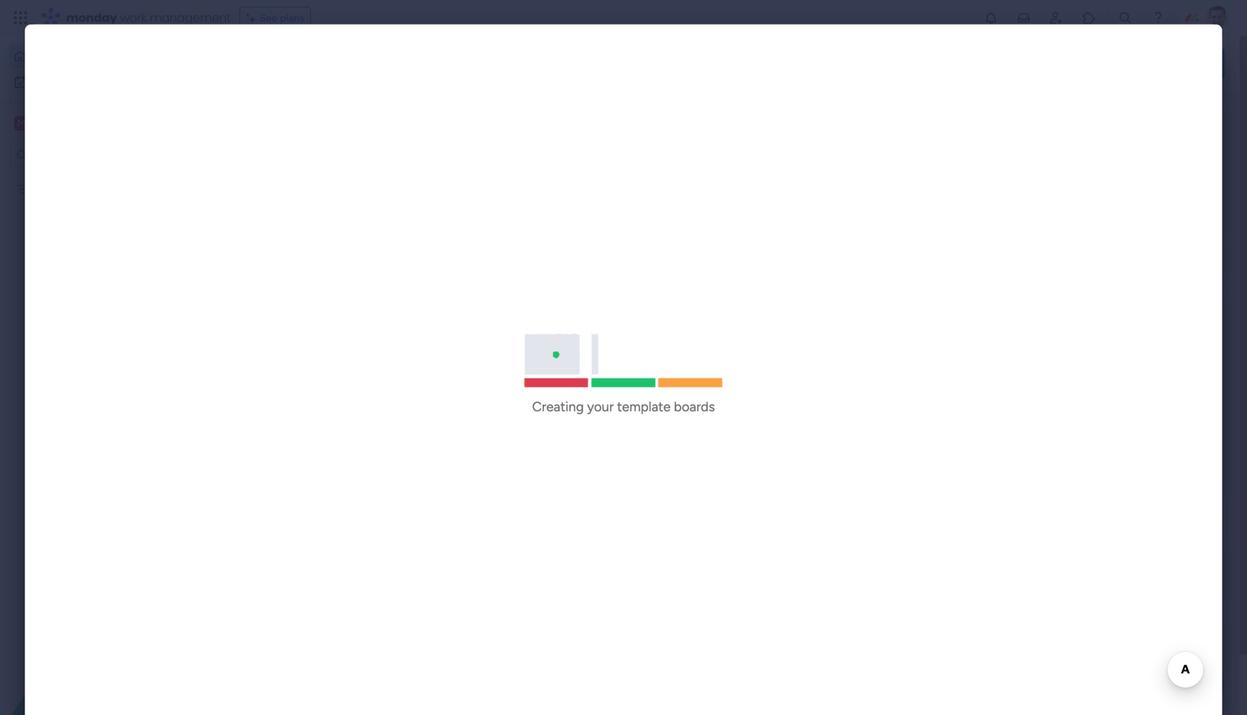 Task type: describe. For each thing, give the bounding box(es) containing it.
workspace image
[[14, 115, 29, 131]]

terry turtle image
[[1206, 6, 1230, 30]]

monday
[[66, 9, 117, 26]]

get
[[1109, 645, 1125, 657]]

management
[[150, 9, 231, 26]]

see
[[260, 12, 277, 24]]

getting started element
[[1003, 541, 1225, 601]]

lottie animation image
[[0, 565, 189, 715]]

m
[[17, 117, 26, 130]]

plans
[[280, 12, 305, 24]]

dapulse x slim image
[[1203, 108, 1221, 125]]

update feed image
[[1017, 10, 1031, 25]]

and
[[1089, 645, 1107, 657]]

creating your template boards
[[532, 399, 715, 415]]

monday marketplace image
[[1082, 10, 1097, 25]]

help button
[[1172, 673, 1224, 697]]

help
[[1185, 677, 1211, 692]]

help image
[[1151, 10, 1166, 25]]

notifications image
[[984, 10, 999, 25]]

m button
[[10, 111, 145, 136]]

your
[[587, 399, 614, 415]]



Task type: locate. For each thing, give the bounding box(es) containing it.
search everything image
[[1118, 10, 1133, 25]]

support
[[1127, 645, 1164, 657]]

invite members image
[[1049, 10, 1064, 25]]

option
[[0, 176, 189, 179]]

lottie animation element
[[0, 565, 189, 715]]

see plans button
[[240, 7, 311, 29]]

learn and get support
[[1061, 645, 1164, 657]]

work
[[120, 9, 147, 26]]

monday work management
[[66, 9, 231, 26]]

creating
[[532, 399, 584, 415]]

select product image
[[13, 10, 28, 25]]

list box
[[0, 173, 189, 402]]

see plans
[[260, 12, 305, 24]]

boards
[[674, 399, 715, 415]]

template
[[617, 399, 671, 415]]

learn
[[1061, 645, 1087, 657]]



Task type: vqa. For each thing, say whether or not it's contained in the screenshot.
Learn
yes



